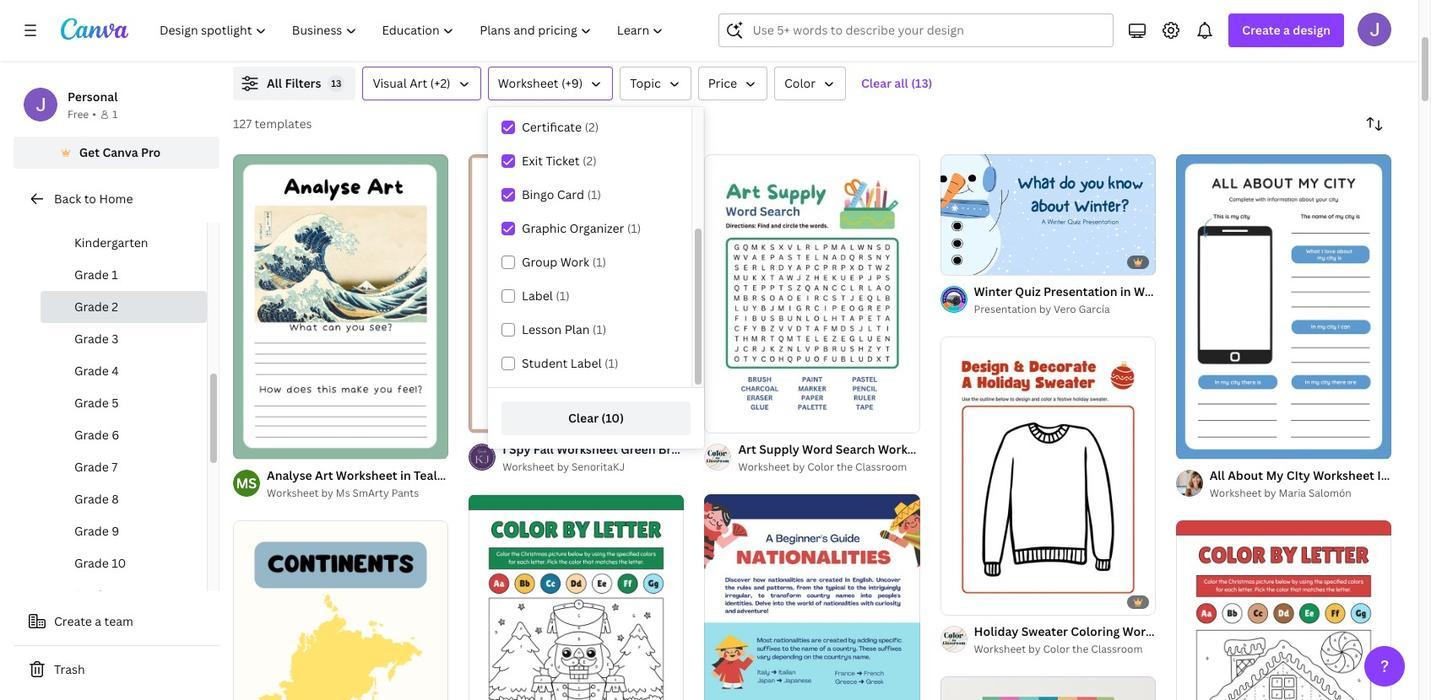 Task type: describe. For each thing, give the bounding box(es) containing it.
organizer
[[570, 220, 624, 236]]

growth mindset education poster in colorful graphic style image
[[940, 678, 1156, 701]]

school
[[98, 203, 136, 219]]

worksheet by ms smarty pants link
[[267, 486, 449, 502]]

by inside all about my city worksheet in white a worksheet by maria salomón
[[1264, 486, 1277, 501]]

grade 7 link
[[41, 452, 207, 484]]

blue inside "winter quiz presentation in white and blue illustrative style presentation by vero garcía"
[[1195, 284, 1221, 300]]

vero
[[1054, 302, 1076, 317]]

grade 3 link
[[41, 323, 207, 356]]

(13)
[[911, 75, 933, 91]]

ms smarty pants image
[[233, 470, 260, 497]]

graphic organizer (1)
[[522, 220, 641, 236]]

20
[[971, 255, 983, 268]]

(1) down group work (1)
[[556, 288, 570, 304]]

i spy fall worksheet green brown worksheet by senoritakj
[[503, 442, 696, 475]]

all filters
[[267, 75, 321, 91]]

1 of 20 link
[[940, 154, 1156, 275]]

(+9)
[[562, 75, 583, 91]]

grade for grade 1
[[74, 267, 109, 283]]

winter quiz presentation in white and blue illustrative style presentation by vero garcía
[[974, 284, 1319, 317]]

lesson plan (1)
[[522, 322, 607, 338]]

trash link
[[14, 654, 220, 687]]

1 for 1
[[112, 107, 118, 122]]

design
[[1293, 22, 1331, 38]]

grade for grade 11
[[74, 588, 109, 604]]

grade 4 link
[[41, 356, 207, 388]]

6
[[112, 427, 119, 443]]

clear for clear all (13)
[[861, 75, 892, 91]]

in for white
[[1121, 284, 1131, 300]]

fall
[[534, 442, 554, 458]]

127 templates
[[233, 116, 312, 132]]

0 horizontal spatial the
[[837, 461, 853, 475]]

7
[[112, 459, 118, 475]]

back
[[54, 191, 81, 207]]

style inside "winter quiz presentation in white and blue illustrative style presentation by vero garcía"
[[1289, 284, 1319, 300]]

christmas coloring page activity worksheet in red and white festive and lined style image
[[1176, 521, 1392, 701]]

bingo card (1)
[[522, 187, 601, 203]]

worksheet (+9)
[[498, 75, 583, 91]]

winter quiz presentation in white and blue illustrative style link
[[974, 283, 1319, 301]]

0 vertical spatial 2
[[112, 299, 118, 315]]

create for create a team
[[54, 614, 92, 630]]

trash
[[54, 662, 85, 678]]

a for team
[[95, 614, 101, 630]]

i spy fall worksheet green brown link
[[503, 441, 696, 460]]

certificate
[[522, 119, 582, 135]]

pre-school link
[[41, 195, 207, 227]]

create a team
[[54, 614, 133, 630]]

0 horizontal spatial classroom
[[856, 461, 907, 475]]

1 vertical spatial classroom
[[1091, 643, 1143, 657]]

(10)
[[602, 410, 624, 426]]

visual
[[373, 75, 407, 91]]

all about my city worksheet in white a link
[[1210, 467, 1431, 486]]

all about my city worksheet in white and blue simple style image
[[1176, 155, 1392, 459]]

worksheet inside button
[[498, 75, 559, 91]]

city
[[1287, 468, 1311, 484]]

clear all (13)
[[861, 75, 933, 91]]

(1) for label
[[605, 356, 619, 372]]

color for left worksheet by color the classroom link
[[808, 461, 834, 475]]

group
[[522, 254, 558, 270]]

1 vertical spatial presentation
[[974, 302, 1037, 317]]

all
[[895, 75, 909, 91]]

13
[[331, 77, 342, 90]]

smarty
[[353, 486, 389, 501]]

art for analyse
[[315, 468, 333, 484]]

clear for clear (10)
[[568, 410, 599, 426]]

ticket
[[546, 153, 580, 169]]

9
[[112, 524, 119, 540]]

personal
[[68, 89, 118, 105]]

color inside 'button'
[[785, 75, 816, 91]]

1 vertical spatial worksheet by color the classroom link
[[974, 642, 1156, 659]]

christmas coloring page activity worksheet in green and white festive and lined style image
[[469, 495, 684, 701]]

white inside all about my city worksheet in white a worksheet by maria salomón
[[1392, 468, 1425, 484]]

1 of 20
[[952, 255, 983, 268]]

grade for grade 2
[[74, 299, 109, 315]]

(+2)
[[430, 75, 451, 91]]

grade 4
[[74, 363, 119, 379]]

worksheet by senoritakj link
[[503, 460, 684, 477]]

grade 10
[[74, 556, 126, 572]]

kindergarten link
[[41, 227, 207, 259]]

to
[[84, 191, 96, 207]]

grade 5
[[74, 395, 119, 411]]

top level navigation element
[[149, 14, 679, 47]]

worksheet by color the classroom for the bottom worksheet by color the classroom link
[[974, 643, 1143, 657]]

clear all (13) button
[[853, 67, 941, 100]]

1 vertical spatial label
[[571, 356, 602, 372]]

all about my city worksheet in white a worksheet by maria salomón
[[1210, 468, 1431, 501]]

quiz
[[1015, 284, 1041, 300]]

analyse art worksheet in teal blue basic style worksheet by ms smarty pants
[[267, 468, 532, 501]]

1 of 2
[[245, 439, 269, 452]]

style inside analyse art worksheet in teal blue basic style worksheet by ms smarty pants
[[502, 468, 532, 484]]

(1) for plan
[[593, 322, 607, 338]]

pre-school
[[74, 203, 136, 219]]

lesson
[[522, 322, 562, 338]]

pro
[[141, 144, 161, 160]]

graphic
[[522, 220, 567, 236]]

by inside "winter quiz presentation in white and blue illustrative style presentation by vero garcía"
[[1039, 302, 1051, 317]]

green
[[621, 442, 656, 458]]

kindergarten
[[74, 235, 148, 251]]

group work (1)
[[522, 254, 606, 270]]

exit ticket (2)
[[522, 153, 597, 169]]

grade for grade 5
[[74, 395, 109, 411]]

white inside "winter quiz presentation in white and blue illustrative style presentation by vero garcía"
[[1134, 284, 1168, 300]]

pants
[[392, 486, 419, 501]]

visual art (+2)
[[373, 75, 451, 91]]

senoritakj
[[572, 461, 625, 475]]

0 vertical spatial presentation
[[1044, 284, 1118, 300]]

grade for grade 8
[[74, 492, 109, 508]]

illustrative
[[1224, 284, 1286, 300]]

free •
[[68, 107, 96, 122]]

grade for grade 9
[[74, 524, 109, 540]]

grade for grade 4
[[74, 363, 109, 379]]

presentation by vero garcía link
[[974, 301, 1156, 318]]

price
[[708, 75, 737, 91]]

winter
[[974, 284, 1013, 300]]

0 vertical spatial (2)
[[585, 119, 599, 135]]

analyse art worksheet in teal blue basic style link
[[267, 467, 532, 486]]



Task type: vqa. For each thing, say whether or not it's contained in the screenshot.
2 to the left
yes



Task type: locate. For each thing, give the bounding box(es) containing it.
0 horizontal spatial all
[[267, 75, 282, 91]]

a inside button
[[95, 614, 101, 630]]

art inside button
[[410, 75, 427, 91]]

2 up 3
[[112, 299, 118, 315]]

templates
[[255, 116, 312, 132]]

style right illustrative
[[1289, 284, 1319, 300]]

art for visual
[[410, 75, 427, 91]]

in left and
[[1121, 284, 1131, 300]]

white left and
[[1134, 284, 1168, 300]]

art left '(+2)'
[[410, 75, 427, 91]]

0 horizontal spatial worksheet by color the classroom
[[738, 461, 907, 475]]

create a design
[[1243, 22, 1331, 38]]

(1) for work
[[592, 254, 606, 270]]

1 horizontal spatial label
[[571, 356, 602, 372]]

1 horizontal spatial style
[[1289, 284, 1319, 300]]

1 horizontal spatial worksheet by color the classroom
[[974, 643, 1143, 657]]

clear inside button
[[568, 410, 599, 426]]

and
[[1170, 284, 1192, 300]]

art inside analyse art worksheet in teal blue basic style worksheet by ms smarty pants
[[315, 468, 333, 484]]

1 for 1 of 20
[[952, 255, 957, 268]]

grade inside "link"
[[74, 363, 109, 379]]

grade 6
[[74, 427, 119, 443]]

1 vertical spatial of
[[252, 439, 261, 452]]

1 horizontal spatial in
[[1121, 284, 1131, 300]]

grade 11
[[74, 588, 124, 604]]

•
[[92, 107, 96, 122]]

student
[[522, 356, 568, 372]]

0 horizontal spatial a
[[95, 614, 101, 630]]

1 horizontal spatial a
[[1284, 22, 1290, 38]]

blue
[[1195, 284, 1221, 300], [440, 468, 466, 484]]

5 grade from the top
[[74, 395, 109, 411]]

worksheet
[[498, 75, 559, 91], [557, 442, 618, 458], [503, 461, 555, 475], [738, 461, 790, 475], [336, 468, 397, 484], [1313, 468, 1375, 484], [267, 486, 319, 501], [1210, 486, 1262, 501], [974, 643, 1026, 657]]

label down plan
[[571, 356, 602, 372]]

0 vertical spatial color
[[785, 75, 816, 91]]

1 vertical spatial a
[[95, 614, 101, 630]]

1 horizontal spatial presentation
[[1044, 284, 1118, 300]]

1 of 2 link
[[233, 155, 449, 459]]

0 vertical spatial blue
[[1195, 284, 1221, 300]]

in up pants
[[400, 468, 411, 484]]

grade down "grade 1" at the top
[[74, 299, 109, 315]]

1 horizontal spatial worksheet by color the classroom link
[[974, 642, 1156, 659]]

holiday sweater coloring worksheet in colorful illustrated style image
[[940, 337, 1156, 616]]

grade 2
[[74, 299, 118, 315]]

by
[[1039, 302, 1051, 317], [557, 461, 569, 475], [793, 461, 805, 475], [321, 486, 333, 501], [1264, 486, 1277, 501], [1029, 643, 1041, 657]]

0 vertical spatial classroom
[[856, 461, 907, 475]]

0 horizontal spatial presentation
[[974, 302, 1037, 317]]

1 vertical spatial the
[[1073, 643, 1089, 657]]

create down grade 11 at left bottom
[[54, 614, 92, 630]]

topic button
[[620, 67, 691, 100]]

create inside button
[[54, 614, 92, 630]]

nationalities infographic in white blue cute fun style image
[[705, 495, 920, 701]]

worksheet by color the classroom link
[[738, 460, 920, 477], [974, 642, 1156, 659]]

of for winter quiz presentation in white and blue illustrative style
[[959, 255, 969, 268]]

1 vertical spatial blue
[[440, 468, 466, 484]]

1 left 20
[[952, 255, 957, 268]]

get canva pro button
[[14, 137, 220, 169]]

clear inside 'button'
[[861, 75, 892, 91]]

1 vertical spatial clear
[[568, 410, 599, 426]]

ms
[[336, 486, 350, 501]]

a for design
[[1284, 22, 1290, 38]]

blue right teal
[[440, 468, 466, 484]]

grade left 8
[[74, 492, 109, 508]]

in
[[1121, 284, 1131, 300], [400, 468, 411, 484]]

grade for grade 10
[[74, 556, 109, 572]]

i
[[503, 442, 506, 458]]

None search field
[[719, 14, 1114, 47]]

clear left all
[[861, 75, 892, 91]]

0 horizontal spatial worksheet by color the classroom link
[[738, 460, 920, 477]]

grade for grade 6
[[74, 427, 109, 443]]

1 down kindergarten
[[112, 267, 118, 283]]

(1) for organizer
[[627, 220, 641, 236]]

1 grade from the top
[[74, 267, 109, 283]]

all left about
[[1210, 468, 1225, 484]]

1 horizontal spatial the
[[1073, 643, 1089, 657]]

grade left 6
[[74, 427, 109, 443]]

0 horizontal spatial clear
[[568, 410, 599, 426]]

presentation up garcía
[[1044, 284, 1118, 300]]

certificate (2)
[[522, 119, 599, 135]]

0 vertical spatial in
[[1121, 284, 1131, 300]]

get
[[79, 144, 100, 160]]

Search search field
[[753, 14, 1103, 46]]

grade 8 link
[[41, 484, 207, 516]]

grade up create a team
[[74, 588, 109, 604]]

1 horizontal spatial classroom
[[1091, 643, 1143, 657]]

of
[[959, 255, 969, 268], [252, 439, 261, 452]]

1 horizontal spatial white
[[1392, 468, 1425, 484]]

free
[[68, 107, 89, 122]]

0 horizontal spatial art
[[315, 468, 333, 484]]

presentation down the winter
[[974, 302, 1037, 317]]

a inside dropdown button
[[1284, 22, 1290, 38]]

get canva pro
[[79, 144, 161, 160]]

art supply word search worksheet in red green illustrated style image
[[705, 155, 920, 434]]

1 horizontal spatial create
[[1243, 22, 1281, 38]]

create a design button
[[1229, 14, 1344, 47]]

0 horizontal spatial in
[[400, 468, 411, 484]]

1 vertical spatial in
[[400, 468, 411, 484]]

grade left 3
[[74, 331, 109, 347]]

(1) right plan
[[593, 322, 607, 338]]

grade 11 link
[[41, 580, 207, 612]]

grade 1
[[74, 267, 118, 283]]

create inside dropdown button
[[1243, 22, 1281, 38]]

(2)
[[585, 119, 599, 135], [583, 153, 597, 169]]

1 vertical spatial art
[[315, 468, 333, 484]]

0 vertical spatial all
[[267, 75, 282, 91]]

topic
[[630, 75, 661, 91]]

worksheet (+9) button
[[488, 67, 613, 100]]

worksheet by maria salomón link
[[1210, 486, 1392, 502]]

back to home
[[54, 191, 133, 207]]

grade left the 7
[[74, 459, 109, 475]]

9 grade from the top
[[74, 524, 109, 540]]

(1) right "card" in the top left of the page
[[587, 187, 601, 203]]

teal
[[414, 468, 437, 484]]

brown
[[659, 442, 696, 458]]

blue inside analyse art worksheet in teal blue basic style worksheet by ms smarty pants
[[440, 468, 466, 484]]

0 vertical spatial style
[[1289, 284, 1319, 300]]

2 grade from the top
[[74, 299, 109, 315]]

0 vertical spatial create
[[1243, 22, 1281, 38]]

0 vertical spatial the
[[837, 461, 853, 475]]

a left the design
[[1284, 22, 1290, 38]]

(2) right "ticket"
[[583, 153, 597, 169]]

1 horizontal spatial all
[[1210, 468, 1225, 484]]

by inside analyse art worksheet in teal blue basic style worksheet by ms smarty pants
[[321, 486, 333, 501]]

(1) right organizer
[[627, 220, 641, 236]]

visual art (+2) button
[[363, 67, 481, 100]]

winter quiz presentation in white and blue illustrative style image
[[940, 154, 1156, 275]]

grade 10 link
[[41, 548, 207, 580]]

label
[[522, 288, 553, 304], [571, 356, 602, 372]]

2 vertical spatial color
[[1043, 643, 1070, 657]]

analyse
[[267, 468, 312, 484]]

1 horizontal spatial 2
[[264, 439, 269, 452]]

all inside all about my city worksheet in white a worksheet by maria salomón
[[1210, 468, 1225, 484]]

ms link
[[233, 470, 260, 497]]

plan
[[565, 322, 590, 338]]

1 vertical spatial create
[[54, 614, 92, 630]]

all for all about my city worksheet in white a worksheet by maria salomón
[[1210, 468, 1225, 484]]

(1) right work
[[592, 254, 606, 270]]

0 vertical spatial worksheet by color the classroom
[[738, 461, 907, 475]]

jacob simon image
[[1358, 13, 1392, 46]]

home
[[99, 191, 133, 207]]

1 vertical spatial (2)
[[583, 153, 597, 169]]

blue right and
[[1195, 284, 1221, 300]]

7 grade from the top
[[74, 459, 109, 475]]

spy
[[509, 442, 531, 458]]

white
[[1134, 284, 1168, 300], [1392, 468, 1425, 484]]

of left 20
[[959, 255, 969, 268]]

create a team button
[[14, 606, 220, 639]]

0 horizontal spatial style
[[502, 468, 532, 484]]

team
[[104, 614, 133, 630]]

canva
[[103, 144, 138, 160]]

(1) up '(10)'
[[605, 356, 619, 372]]

0 horizontal spatial label
[[522, 288, 553, 304]]

127
[[233, 116, 252, 132]]

about
[[1228, 468, 1263, 484]]

0 vertical spatial of
[[959, 255, 969, 268]]

in inside "winter quiz presentation in white and blue illustrative style presentation by vero garcía"
[[1121, 284, 1131, 300]]

in inside analyse art worksheet in teal blue basic style worksheet by ms smarty pants
[[400, 468, 411, 484]]

by inside 'i spy fall worksheet green brown worksheet by senoritakj'
[[557, 461, 569, 475]]

create for create a design
[[1243, 22, 1281, 38]]

art right analyse
[[315, 468, 333, 484]]

clear left '(10)'
[[568, 410, 599, 426]]

create left the design
[[1243, 22, 1281, 38]]

grade left 5
[[74, 395, 109, 411]]

basic
[[469, 468, 500, 484]]

0 vertical spatial worksheet by color the classroom link
[[738, 460, 920, 477]]

1 for 1 of 2
[[245, 439, 250, 452]]

4 grade from the top
[[74, 363, 109, 379]]

1 vertical spatial 2
[[264, 439, 269, 452]]

0 horizontal spatial white
[[1134, 284, 1168, 300]]

0 vertical spatial label
[[522, 288, 553, 304]]

0 horizontal spatial of
[[252, 439, 261, 452]]

color button
[[774, 67, 846, 100]]

1 vertical spatial color
[[808, 461, 834, 475]]

white left the a
[[1392, 468, 1425, 484]]

1 right •
[[112, 107, 118, 122]]

1 vertical spatial all
[[1210, 468, 1225, 484]]

1 horizontal spatial clear
[[861, 75, 892, 91]]

0 vertical spatial a
[[1284, 22, 1290, 38]]

art
[[410, 75, 427, 91], [315, 468, 333, 484]]

grade 1 link
[[41, 259, 207, 291]]

all
[[267, 75, 282, 91], [1210, 468, 1225, 484]]

price button
[[698, 67, 768, 100]]

1 up the ms smarty pants icon
[[245, 439, 250, 452]]

card
[[557, 187, 584, 203]]

0 horizontal spatial create
[[54, 614, 92, 630]]

i spy fall worksheet green brown image
[[469, 155, 684, 434]]

0 vertical spatial clear
[[861, 75, 892, 91]]

(1) for card
[[587, 187, 601, 203]]

0 vertical spatial art
[[410, 75, 427, 91]]

a left team
[[95, 614, 101, 630]]

grade up grade 2 at the top left of the page
[[74, 267, 109, 283]]

all left filters in the top of the page
[[267, 75, 282, 91]]

0 horizontal spatial 2
[[112, 299, 118, 315]]

Sort by button
[[1358, 107, 1392, 141]]

8 grade from the top
[[74, 492, 109, 508]]

all for all filters
[[267, 75, 282, 91]]

of for analyse art worksheet in teal blue basic style
[[252, 439, 261, 452]]

grade 7
[[74, 459, 118, 475]]

color for the bottom worksheet by color the classroom link
[[1043, 643, 1070, 657]]

a
[[1428, 468, 1431, 484]]

5
[[112, 395, 119, 411]]

6 grade from the top
[[74, 427, 109, 443]]

1 horizontal spatial of
[[959, 255, 969, 268]]

1 vertical spatial worksheet by color the classroom
[[974, 643, 1143, 657]]

11
[[112, 588, 124, 604]]

style down spy
[[502, 468, 532, 484]]

0 horizontal spatial blue
[[440, 468, 466, 484]]

label down group
[[522, 288, 553, 304]]

grade left 4
[[74, 363, 109, 379]]

10
[[112, 556, 126, 572]]

1 horizontal spatial art
[[410, 75, 427, 91]]

13 filter options selected element
[[328, 75, 345, 92]]

grade left 10
[[74, 556, 109, 572]]

2 up analyse
[[264, 439, 269, 452]]

1 vertical spatial style
[[502, 468, 532, 484]]

ms smarty pants element
[[233, 470, 260, 497]]

1 horizontal spatial blue
[[1195, 284, 1221, 300]]

3 grade from the top
[[74, 331, 109, 347]]

analyse art worksheet in teal blue basic style image
[[233, 155, 449, 459]]

of up the ms smarty pants icon
[[252, 439, 261, 452]]

1 vertical spatial white
[[1392, 468, 1425, 484]]

grade for grade 7
[[74, 459, 109, 475]]

grade for grade 3
[[74, 331, 109, 347]]

10 grade from the top
[[74, 556, 109, 572]]

(2) right certificate at the top left of page
[[585, 119, 599, 135]]

pre-
[[74, 203, 98, 219]]

label (1)
[[522, 288, 570, 304]]

create
[[1243, 22, 1281, 38], [54, 614, 92, 630]]

presentation
[[1044, 284, 1118, 300], [974, 302, 1037, 317]]

bingo
[[522, 187, 554, 203]]

11 grade from the top
[[74, 588, 109, 604]]

worksheet by color the classroom for left worksheet by color the classroom link
[[738, 461, 907, 475]]

0 vertical spatial white
[[1134, 284, 1168, 300]]

in for teal
[[400, 468, 411, 484]]

continents world asia document in yellow blue white illustrative style image
[[233, 521, 449, 701]]

grade left 9
[[74, 524, 109, 540]]



